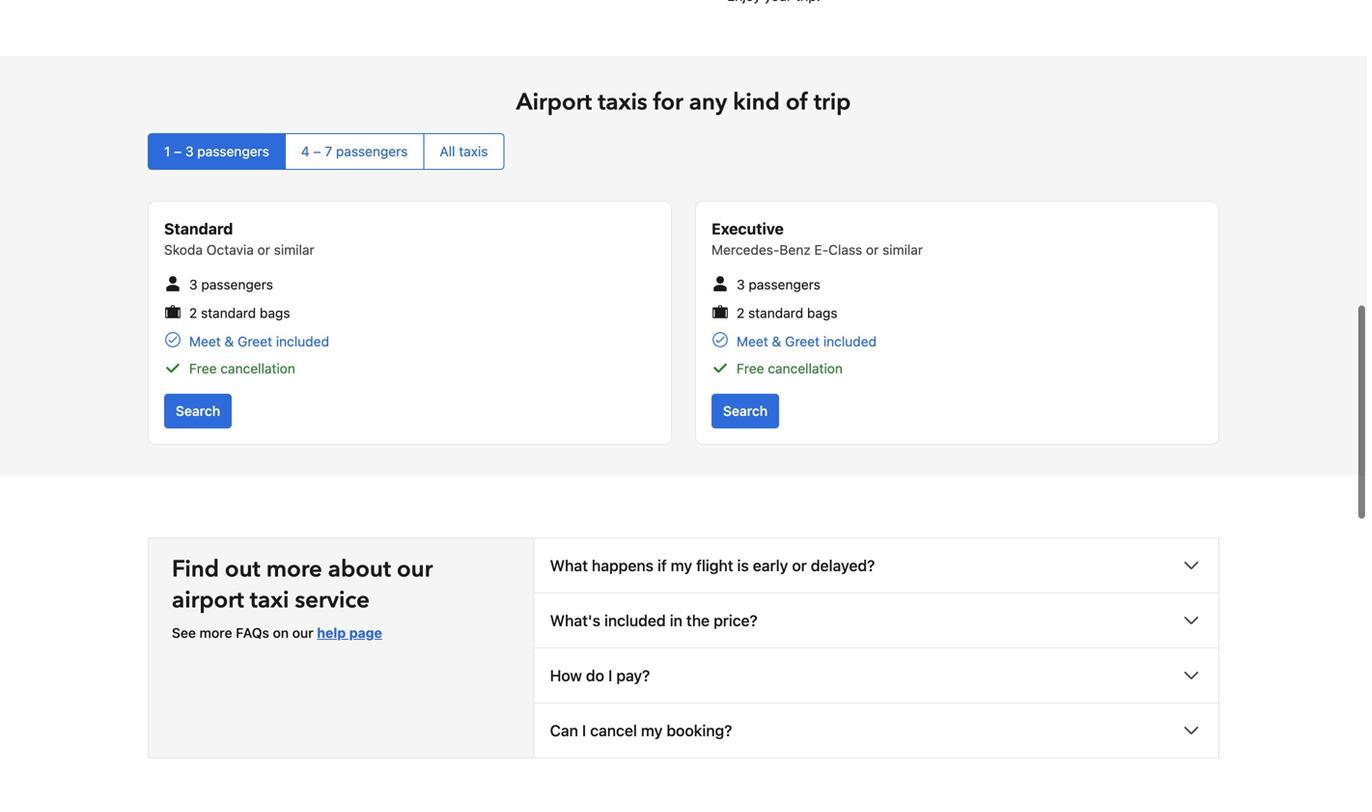 Task type: describe. For each thing, give the bounding box(es) containing it.
airport taxis for any kind of trip
[[516, 87, 851, 118]]

octavia
[[207, 242, 254, 258]]

class
[[829, 242, 863, 258]]

kind
[[733, 87, 780, 118]]

2 standard bags for executive
[[737, 305, 838, 321]]

executive mercedes-benz e-class or similar
[[712, 220, 924, 258]]

similar inside standard skoda octavia or similar
[[274, 242, 315, 258]]

i inside can i cancel my booking? dropdown button
[[582, 722, 587, 740]]

1
[[164, 144, 170, 160]]

search button for standard
[[164, 394, 232, 429]]

my for booking?
[[641, 722, 663, 740]]

passengers right 7
[[336, 144, 408, 160]]

benz
[[780, 242, 811, 258]]

sort results by element
[[148, 133, 1220, 170]]

standard for executive
[[749, 305, 804, 321]]

in
[[670, 612, 683, 630]]

1 horizontal spatial our
[[397, 554, 433, 586]]

0 vertical spatial more
[[266, 554, 322, 586]]

free for executive
[[737, 361, 765, 376]]

for
[[654, 87, 684, 118]]

greet for executive
[[785, 334, 820, 349]]

& for executive
[[772, 334, 782, 349]]

included inside dropdown button
[[605, 612, 666, 630]]

4 – 7 passengers
[[301, 144, 408, 160]]

what happens if my flight is early or delayed?
[[550, 557, 875, 575]]

standard
[[164, 220, 233, 238]]

free for standard
[[189, 361, 217, 376]]

is
[[738, 557, 749, 575]]

free cancellation for executive
[[737, 361, 843, 376]]

how
[[550, 667, 582, 685]]

standard skoda octavia or similar
[[164, 220, 315, 258]]

i inside how do i pay? dropdown button
[[609, 667, 613, 685]]

or inside executive mercedes-benz e-class or similar
[[866, 242, 879, 258]]

meet & greet included for standard
[[189, 334, 329, 349]]

delayed?
[[811, 557, 875, 575]]

taxis for all
[[459, 144, 488, 160]]

3 inside sort results by element
[[185, 144, 194, 160]]

e-
[[815, 242, 829, 258]]

help page link
[[317, 625, 382, 641]]

executive
[[712, 220, 784, 238]]

airport
[[516, 87, 592, 118]]

included for standard
[[276, 334, 329, 349]]

– for 3
[[174, 144, 182, 160]]

page
[[349, 625, 382, 641]]

what's included in the price? button
[[535, 594, 1219, 648]]

search for standard
[[176, 403, 220, 419]]

cancel
[[590, 722, 637, 740]]

cancellation for executive
[[768, 361, 843, 376]]

passengers right 1
[[197, 144, 269, 160]]

happens
[[592, 557, 654, 575]]

passengers down octavia
[[201, 277, 273, 293]]

3 passengers for standard
[[189, 277, 273, 293]]

3 passengers for executive
[[737, 277, 821, 293]]

or inside dropdown button
[[792, 557, 807, 575]]

0 horizontal spatial more
[[200, 625, 232, 641]]

taxis for airport
[[598, 87, 648, 118]]

can i cancel my booking?
[[550, 722, 733, 740]]

mercedes-
[[712, 242, 780, 258]]



Task type: locate. For each thing, give the bounding box(es) containing it.
1 horizontal spatial included
[[605, 612, 666, 630]]

passengers
[[197, 144, 269, 160], [336, 144, 408, 160], [201, 277, 273, 293], [749, 277, 821, 293]]

4
[[301, 144, 310, 160]]

meet & greet included down the benz
[[737, 334, 877, 349]]

2 horizontal spatial or
[[866, 242, 879, 258]]

on
[[273, 625, 289, 641]]

2 greet from the left
[[785, 334, 820, 349]]

i right 'can'
[[582, 722, 587, 740]]

– for 7
[[313, 144, 321, 160]]

what
[[550, 557, 588, 575]]

1 horizontal spatial greet
[[785, 334, 820, 349]]

out
[[225, 554, 261, 586]]

1 horizontal spatial search
[[724, 403, 768, 419]]

taxis
[[598, 87, 648, 118], [459, 144, 488, 160]]

0 vertical spatial taxis
[[598, 87, 648, 118]]

2 – from the left
[[313, 144, 321, 160]]

see
[[172, 625, 196, 641]]

1 horizontal spatial i
[[609, 667, 613, 685]]

similar right octavia
[[274, 242, 315, 258]]

2 standard from the left
[[749, 305, 804, 321]]

search button for executive
[[712, 394, 780, 429]]

similar inside executive mercedes-benz e-class or similar
[[883, 242, 924, 258]]

greet
[[238, 334, 272, 349], [785, 334, 820, 349]]

meet & greet included
[[189, 334, 329, 349], [737, 334, 877, 349]]

1 vertical spatial taxis
[[459, 144, 488, 160]]

of
[[786, 87, 808, 118]]

taxi
[[250, 585, 289, 617]]

2 & from the left
[[772, 334, 782, 349]]

2 cancellation from the left
[[768, 361, 843, 376]]

0 horizontal spatial similar
[[274, 242, 315, 258]]

2 down mercedes-
[[737, 305, 745, 321]]

passengers down the benz
[[749, 277, 821, 293]]

2 free cancellation from the left
[[737, 361, 843, 376]]

0 horizontal spatial meet
[[189, 334, 221, 349]]

1 greet from the left
[[238, 334, 272, 349]]

0 horizontal spatial search
[[176, 403, 220, 419]]

2 standard bags for standard
[[189, 305, 290, 321]]

all
[[440, 144, 455, 160]]

airport
[[172, 585, 244, 617]]

search
[[176, 403, 220, 419], [724, 403, 768, 419]]

3 for executive
[[737, 277, 745, 293]]

2 similar from the left
[[883, 242, 924, 258]]

1 standard from the left
[[201, 305, 256, 321]]

my
[[671, 557, 693, 575], [641, 722, 663, 740]]

2 2 from the left
[[737, 305, 745, 321]]

greet down octavia
[[238, 334, 272, 349]]

my right cancel
[[641, 722, 663, 740]]

7
[[325, 144, 332, 160]]

find
[[172, 554, 219, 586]]

1 horizontal spatial meet & greet included
[[737, 334, 877, 349]]

what's included in the price?
[[550, 612, 758, 630]]

i
[[609, 667, 613, 685], [582, 722, 587, 740]]

or inside standard skoda octavia or similar
[[258, 242, 270, 258]]

any
[[689, 87, 728, 118]]

0 horizontal spatial free
[[189, 361, 217, 376]]

search for executive
[[724, 403, 768, 419]]

1 horizontal spatial taxis
[[598, 87, 648, 118]]

1 – 3 passengers
[[164, 144, 269, 160]]

1 horizontal spatial free cancellation
[[737, 361, 843, 376]]

0 horizontal spatial or
[[258, 242, 270, 258]]

1 horizontal spatial bags
[[808, 305, 838, 321]]

1 2 standard bags from the left
[[189, 305, 290, 321]]

1 horizontal spatial standard
[[749, 305, 804, 321]]

or right octavia
[[258, 242, 270, 258]]

2 for standard
[[189, 305, 197, 321]]

2 horizontal spatial included
[[824, 334, 877, 349]]

3 passengers down the benz
[[737, 277, 821, 293]]

1 bags from the left
[[260, 305, 290, 321]]

3 passengers
[[189, 277, 273, 293], [737, 277, 821, 293]]

2 2 standard bags from the left
[[737, 305, 838, 321]]

standard down the benz
[[749, 305, 804, 321]]

1 horizontal spatial my
[[671, 557, 693, 575]]

similar right class
[[883, 242, 924, 258]]

0 vertical spatial our
[[397, 554, 433, 586]]

2 bags from the left
[[808, 305, 838, 321]]

bags for executive
[[808, 305, 838, 321]]

can i cancel my booking? button
[[535, 704, 1219, 758]]

booking?
[[667, 722, 733, 740]]

i right do
[[609, 667, 613, 685]]

taxis left for
[[598, 87, 648, 118]]

do
[[586, 667, 605, 685]]

– left 7
[[313, 144, 321, 160]]

meet
[[189, 334, 221, 349], [737, 334, 769, 349]]

0 vertical spatial my
[[671, 557, 693, 575]]

included for executive
[[824, 334, 877, 349]]

& down octavia
[[225, 334, 234, 349]]

taxis inside sort results by element
[[459, 144, 488, 160]]

1 & from the left
[[225, 334, 234, 349]]

2 standard bags down the benz
[[737, 305, 838, 321]]

greet for standard
[[238, 334, 272, 349]]

0 horizontal spatial greet
[[238, 334, 272, 349]]

2 3 passengers from the left
[[737, 277, 821, 293]]

similar
[[274, 242, 315, 258], [883, 242, 924, 258]]

2 standard bags
[[189, 305, 290, 321], [737, 305, 838, 321]]

free
[[189, 361, 217, 376], [737, 361, 765, 376]]

& down the benz
[[772, 334, 782, 349]]

about
[[328, 554, 391, 586]]

0 horizontal spatial i
[[582, 722, 587, 740]]

can
[[550, 722, 579, 740]]

& for standard
[[225, 334, 234, 349]]

2 free from the left
[[737, 361, 765, 376]]

more
[[266, 554, 322, 586], [200, 625, 232, 641]]

0 horizontal spatial &
[[225, 334, 234, 349]]

faqs
[[236, 625, 269, 641]]

more right out in the bottom left of the page
[[266, 554, 322, 586]]

bags for standard
[[260, 305, 290, 321]]

flight
[[697, 557, 734, 575]]

1 free from the left
[[189, 361, 217, 376]]

find out more about our airport taxi service see more faqs on our help page
[[172, 554, 433, 641]]

0 horizontal spatial cancellation
[[221, 361, 295, 376]]

bags
[[260, 305, 290, 321], [808, 305, 838, 321]]

1 horizontal spatial –
[[313, 144, 321, 160]]

3 passengers down octavia
[[189, 277, 273, 293]]

0 horizontal spatial –
[[174, 144, 182, 160]]

more right see
[[200, 625, 232, 641]]

or right class
[[866, 242, 879, 258]]

meet & greet included for executive
[[737, 334, 877, 349]]

our
[[397, 554, 433, 586], [292, 625, 314, 641]]

skoda
[[164, 242, 203, 258]]

service
[[295, 585, 370, 617]]

0 vertical spatial i
[[609, 667, 613, 685]]

1 vertical spatial i
[[582, 722, 587, 740]]

price?
[[714, 612, 758, 630]]

1 – from the left
[[174, 144, 182, 160]]

0 horizontal spatial 3 passengers
[[189, 277, 273, 293]]

– right 1
[[174, 144, 182, 160]]

or
[[258, 242, 270, 258], [866, 242, 879, 258], [792, 557, 807, 575]]

pay?
[[617, 667, 650, 685]]

meet for executive
[[737, 334, 769, 349]]

1 meet & greet included from the left
[[189, 334, 329, 349]]

3 for standard
[[189, 277, 198, 293]]

1 2 from the left
[[189, 305, 197, 321]]

search button
[[164, 394, 232, 429], [712, 394, 780, 429]]

1 similar from the left
[[274, 242, 315, 258]]

1 horizontal spatial more
[[266, 554, 322, 586]]

1 search from the left
[[176, 403, 220, 419]]

3
[[185, 144, 194, 160], [189, 277, 198, 293], [737, 277, 745, 293]]

standard for standard
[[201, 305, 256, 321]]

0 horizontal spatial meet & greet included
[[189, 334, 329, 349]]

meet for standard
[[189, 334, 221, 349]]

1 free cancellation from the left
[[189, 361, 295, 376]]

free cancellation
[[189, 361, 295, 376], [737, 361, 843, 376]]

what's
[[550, 612, 601, 630]]

2 search from the left
[[724, 403, 768, 419]]

0 horizontal spatial our
[[292, 625, 314, 641]]

what happens if my flight is early or delayed? button
[[535, 539, 1219, 593]]

meet down mercedes-
[[737, 334, 769, 349]]

our right on
[[292, 625, 314, 641]]

meet down the skoda
[[189, 334, 221, 349]]

how do i pay? button
[[535, 649, 1219, 703]]

help
[[317, 625, 346, 641]]

&
[[225, 334, 234, 349], [772, 334, 782, 349]]

1 vertical spatial my
[[641, 722, 663, 740]]

1 horizontal spatial 2
[[737, 305, 745, 321]]

1 horizontal spatial 2 standard bags
[[737, 305, 838, 321]]

my right if
[[671, 557, 693, 575]]

1 horizontal spatial cancellation
[[768, 361, 843, 376]]

or right early
[[792, 557, 807, 575]]

if
[[658, 557, 667, 575]]

0 horizontal spatial 2
[[189, 305, 197, 321]]

trip
[[814, 87, 851, 118]]

2
[[189, 305, 197, 321], [737, 305, 745, 321]]

2 search button from the left
[[712, 394, 780, 429]]

cancellation
[[221, 361, 295, 376], [768, 361, 843, 376]]

all taxis
[[440, 144, 488, 160]]

how do i pay?
[[550, 667, 650, 685]]

the
[[687, 612, 710, 630]]

1 horizontal spatial &
[[772, 334, 782, 349]]

1 horizontal spatial 3 passengers
[[737, 277, 821, 293]]

0 horizontal spatial 2 standard bags
[[189, 305, 290, 321]]

0 horizontal spatial free cancellation
[[189, 361, 295, 376]]

1 horizontal spatial free
[[737, 361, 765, 376]]

1 horizontal spatial search button
[[712, 394, 780, 429]]

1 vertical spatial more
[[200, 625, 232, 641]]

greet down the benz
[[785, 334, 820, 349]]

2 down the skoda
[[189, 305, 197, 321]]

early
[[753, 557, 789, 575]]

1 cancellation from the left
[[221, 361, 295, 376]]

standard down octavia
[[201, 305, 256, 321]]

1 meet from the left
[[189, 334, 221, 349]]

0 horizontal spatial my
[[641, 722, 663, 740]]

bags down the e-
[[808, 305, 838, 321]]

3 down the skoda
[[189, 277, 198, 293]]

taxis right all
[[459, 144, 488, 160]]

my for flight
[[671, 557, 693, 575]]

included
[[276, 334, 329, 349], [824, 334, 877, 349], [605, 612, 666, 630]]

3 right 1
[[185, 144, 194, 160]]

0 horizontal spatial taxis
[[459, 144, 488, 160]]

0 horizontal spatial standard
[[201, 305, 256, 321]]

3 down mercedes-
[[737, 277, 745, 293]]

2 for executive
[[737, 305, 745, 321]]

standard
[[201, 305, 256, 321], [749, 305, 804, 321]]

1 3 passengers from the left
[[189, 277, 273, 293]]

free cancellation for standard
[[189, 361, 295, 376]]

cancellation for standard
[[221, 361, 295, 376]]

1 search button from the left
[[164, 394, 232, 429]]

1 horizontal spatial meet
[[737, 334, 769, 349]]

1 horizontal spatial similar
[[883, 242, 924, 258]]

0 horizontal spatial bags
[[260, 305, 290, 321]]

bags down standard skoda octavia or similar
[[260, 305, 290, 321]]

meet & greet included down octavia
[[189, 334, 329, 349]]

0 horizontal spatial included
[[276, 334, 329, 349]]

0 horizontal spatial search button
[[164, 394, 232, 429]]

–
[[174, 144, 182, 160], [313, 144, 321, 160]]

1 horizontal spatial or
[[792, 557, 807, 575]]

1 vertical spatial our
[[292, 625, 314, 641]]

2 meet from the left
[[737, 334, 769, 349]]

our right about
[[397, 554, 433, 586]]

2 meet & greet included from the left
[[737, 334, 877, 349]]

2 standard bags down octavia
[[189, 305, 290, 321]]



Task type: vqa. For each thing, say whether or not it's contained in the screenshot.
7
yes



